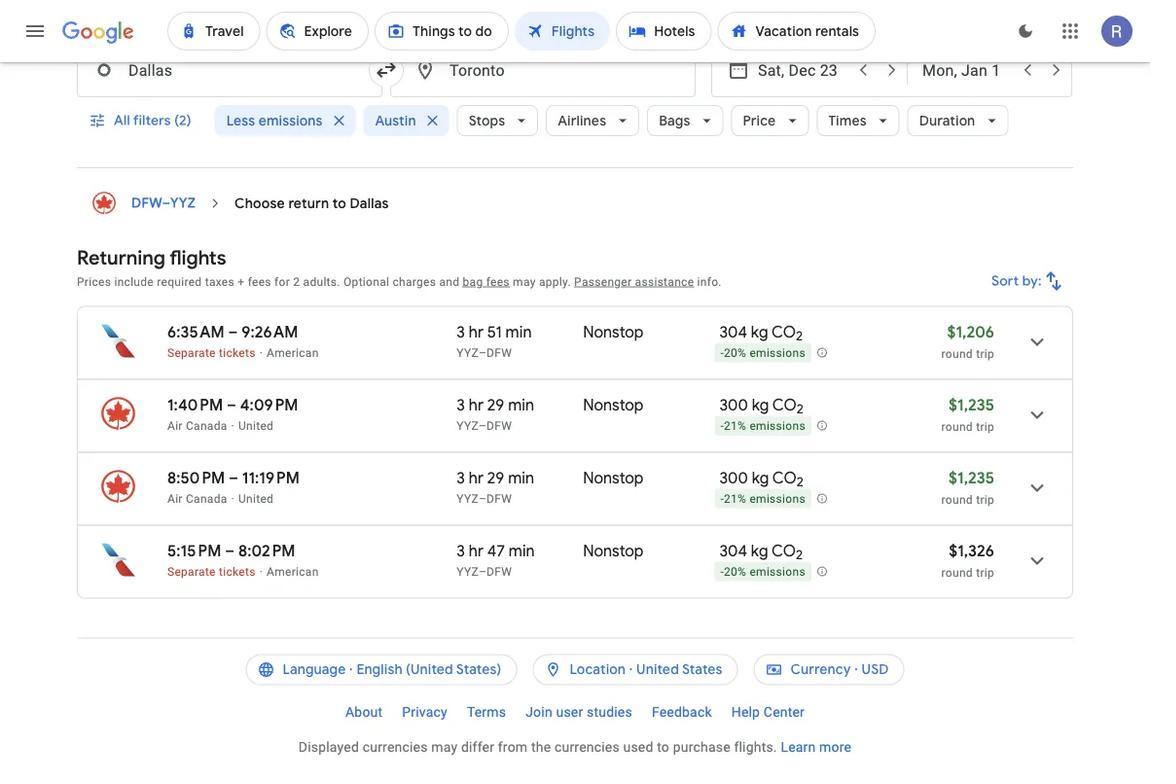 Task type: locate. For each thing, give the bounding box(es) containing it.
kg
[[752, 323, 769, 343], [752, 396, 770, 416], [752, 469, 770, 489], [752, 542, 769, 562]]

1 vertical spatial united
[[239, 493, 274, 506]]

3 up 3 hr 47 min yyz – dfw
[[457, 469, 465, 489]]

3 hr 29 min yyz – dfw up 47
[[457, 469, 535, 506]]

3 for 11:19 pm
[[457, 469, 465, 489]]

yyz down total duration 3 hr 47 min. element
[[457, 566, 479, 579]]

-21% emissions for 11:19 pm
[[721, 493, 806, 507]]

2 29 from the top
[[488, 469, 505, 489]]

dfw for 8:50 pm – 11:19 pm
[[487, 493, 512, 506]]

separate for 6:35 am
[[167, 347, 216, 360]]

$1,235 round trip left flight details. leaves toronto pearson international airport at 1:40 pm on monday, january 1 and arrives at dallas/fort worth international airport at 4:09 pm on monday, january 1. icon
[[942, 396, 995, 434]]

canada for 8:50 pm
[[186, 493, 227, 506]]

displayed currencies may differ from the currencies used to purchase flights. learn more
[[299, 740, 852, 757]]

1 vertical spatial 3 hr 29 min yyz – dfw
[[457, 469, 535, 506]]

hr left 51
[[469, 323, 484, 343]]

300 kg co 2 for 11:19 pm
[[720, 469, 804, 491]]

yyz for 5:15 pm – 8:02 pm
[[457, 566, 479, 579]]

hr up 3 hr 47 min yyz – dfw
[[469, 469, 484, 489]]

– inside 3 hr 47 min yyz – dfw
[[479, 566, 487, 579]]

Arrival time: 4:09 PM. text field
[[240, 396, 298, 416]]

0 vertical spatial -21% emissions
[[721, 420, 806, 434]]

airlines button
[[546, 98, 640, 145]]

0 vertical spatial american
[[267, 347, 319, 360]]

air down 1:40 pm text field
[[167, 420, 183, 433]]

from
[[498, 740, 528, 757]]

5:15 pm
[[167, 542, 221, 562]]

1 air from the top
[[167, 420, 183, 433]]

2 $1,235 round trip from the top
[[942, 469, 995, 507]]

2 co from the top
[[773, 396, 797, 416]]

1 vertical spatial separate
[[167, 566, 216, 579]]

none search field containing all filters (2)
[[77, 0, 1074, 169]]

2 -20% emissions from the top
[[721, 566, 806, 580]]

1 $1,235 from the top
[[949, 396, 995, 416]]

trip down 1326 us dollars 'text field'
[[977, 567, 995, 580]]

1 canada from the top
[[186, 420, 227, 433]]

may
[[513, 276, 536, 289], [432, 740, 458, 757]]

dfw inside 3 hr 51 min yyz – dfw
[[487, 347, 512, 360]]

1 nonstop from the top
[[584, 323, 644, 343]]

1 304 kg co 2 from the top
[[720, 323, 803, 345]]

min for 8:02 pm
[[509, 542, 535, 562]]

0 vertical spatial 300 kg co 2
[[720, 396, 804, 418]]

20%
[[724, 347, 747, 361], [724, 566, 747, 580]]

optional
[[344, 276, 390, 289]]

1 currencies from the left
[[363, 740, 428, 757]]

min right 47
[[509, 542, 535, 562]]

$1,235 for 1:40 pm – 4:09 pm
[[949, 396, 995, 416]]

dfw up 47
[[487, 493, 512, 506]]

1 nonstop flight. element from the top
[[584, 323, 644, 346]]

0 vertical spatial 300
[[720, 396, 749, 416]]

Return text field
[[923, 44, 1013, 97]]

bags
[[659, 112, 691, 130]]

min inside 3 hr 51 min yyz – dfw
[[506, 323, 532, 343]]

include
[[114, 276, 154, 289]]

1 vertical spatial $1,235
[[949, 469, 995, 489]]

1326 US dollars text field
[[950, 542, 995, 562]]

1 air canada from the top
[[167, 420, 227, 433]]

emissions for 4:09 pm
[[750, 420, 806, 434]]

4 co from the top
[[772, 542, 796, 562]]

0 vertical spatial 304
[[720, 323, 748, 343]]

min
[[506, 323, 532, 343], [508, 396, 535, 416], [508, 469, 535, 489], [509, 542, 535, 562]]

1 american from the top
[[267, 347, 319, 360]]

2 trip from the top
[[977, 421, 995, 434]]

None search field
[[77, 0, 1074, 169]]

2 separate tickets from the top
[[167, 566, 256, 579]]

2 air canada from the top
[[167, 493, 227, 506]]

1 fees from the left
[[248, 276, 271, 289]]

separate down 5:15 pm text box
[[167, 566, 216, 579]]

air for 8:50 pm
[[167, 493, 183, 506]]

2 for 11:19 pm
[[797, 475, 804, 491]]

3 down 3 hr 51 min yyz – dfw on the left top of page
[[457, 396, 465, 416]]

0 vertical spatial canada
[[186, 420, 227, 433]]

0 vertical spatial separate
[[167, 347, 216, 360]]

1 -21% emissions from the top
[[721, 420, 806, 434]]

1 21% from the top
[[724, 420, 747, 434]]

separate tickets down 5:15 pm text box
[[167, 566, 256, 579]]

total duration 3 hr 51 min. element
[[457, 323, 584, 346]]

hr down 3 hr 51 min yyz – dfw on the left top of page
[[469, 396, 484, 416]]

1 vertical spatial 304 kg co 2
[[720, 542, 803, 564]]

21%
[[724, 420, 747, 434], [724, 493, 747, 507]]

2 $1,235 from the top
[[949, 469, 995, 489]]

1 co from the top
[[772, 323, 796, 343]]

separate
[[167, 347, 216, 360], [167, 566, 216, 579]]

1 vertical spatial total duration 3 hr 29 min. element
[[457, 469, 584, 492]]

united left "states"
[[637, 662, 680, 680]]

fees right +
[[248, 276, 271, 289]]

min right 51
[[506, 323, 532, 343]]

leaves toronto pearson international airport at 6:35 am on monday, january 1 and arrives at dallas/fort worth international airport at 9:26 am on monday, january 1. element
[[167, 323, 299, 343]]

co for 6:35 am – 9:26 am
[[772, 323, 796, 343]]

1 separate tickets from the top
[[167, 347, 256, 360]]

2 hr from the top
[[469, 396, 484, 416]]

yyz
[[170, 195, 196, 213], [457, 347, 479, 360], [457, 420, 479, 433], [457, 493, 479, 506], [457, 566, 479, 579]]

price
[[743, 112, 776, 130]]

29 down 3 hr 51 min yyz – dfw on the left top of page
[[488, 396, 505, 416]]

1 round from the top
[[942, 348, 974, 361]]

dfw
[[131, 195, 162, 213], [487, 347, 512, 360], [487, 420, 512, 433], [487, 493, 512, 506], [487, 566, 512, 579]]

2 20% from the top
[[724, 566, 747, 580]]

apply.
[[539, 276, 571, 289]]

4 - from the top
[[721, 566, 724, 580]]

1 304 from the top
[[720, 323, 748, 343]]

all filters (2)
[[114, 112, 191, 130]]

less emissions
[[227, 112, 323, 130]]

0 vertical spatial separate tickets
[[167, 347, 256, 360]]

29 up 47
[[488, 469, 505, 489]]

total duration 3 hr 29 min. element for 11:19 pm
[[457, 469, 584, 492]]

trip left flight details. leaves toronto pearson international airport at 1:40 pm on monday, january 1 and arrives at dallas/fort worth international airport at 4:09 pm on monday, january 1. icon
[[977, 421, 995, 434]]

3 hr 29 min yyz – dfw down 3 hr 51 min yyz – dfw on the left top of page
[[457, 396, 535, 433]]

round down 1326 us dollars 'text field'
[[942, 567, 974, 580]]

3 for 8:02 pm
[[457, 542, 465, 562]]

3 - from the top
[[721, 493, 724, 507]]

0 vertical spatial 3 hr 29 min yyz – dfw
[[457, 396, 535, 433]]

trip inside "$1,206 round trip"
[[977, 348, 995, 361]]

2 300 from the top
[[720, 469, 749, 489]]

co
[[772, 323, 796, 343], [773, 396, 797, 416], [773, 469, 797, 489], [772, 542, 796, 562]]

3 hr 51 min yyz – dfw
[[457, 323, 532, 360]]

hr left 47
[[469, 542, 484, 562]]

– left arrival time: 11:19 pm. text box
[[229, 469, 239, 489]]

3 for 4:09 pm
[[457, 396, 465, 416]]

1 horizontal spatial fees
[[487, 276, 510, 289]]

1 3 from the top
[[457, 323, 465, 343]]

total duration 3 hr 47 min. element
[[457, 542, 584, 565]]

1 horizontal spatial may
[[513, 276, 536, 289]]

1 vertical spatial air canada
[[167, 493, 227, 506]]

2 for 9:26 am
[[796, 329, 803, 345]]

1 vertical spatial 300
[[720, 469, 749, 489]]

11:19 pm
[[242, 469, 300, 489]]

1235 US dollars text field
[[949, 396, 995, 416], [949, 469, 995, 489]]

Departure time: 5:15 PM. text field
[[167, 542, 221, 562]]

2 nonstop flight. element from the top
[[584, 396, 644, 419]]

1 vertical spatial canada
[[186, 493, 227, 506]]

currencies down join user studies link
[[555, 740, 620, 757]]

–
[[162, 195, 170, 213], [228, 323, 238, 343], [479, 347, 487, 360], [227, 396, 237, 416], [479, 420, 487, 433], [229, 469, 239, 489], [479, 493, 487, 506], [225, 542, 235, 562], [479, 566, 487, 579]]

300
[[720, 396, 749, 416], [720, 469, 749, 489]]

4 trip from the top
[[977, 567, 995, 580]]

2 3 from the top
[[457, 396, 465, 416]]

round inside "$1,206 round trip"
[[942, 348, 974, 361]]

3 nonstop flight. element from the top
[[584, 469, 644, 492]]

1 vertical spatial $1,235 round trip
[[942, 469, 995, 507]]

yyz up 3 hr 47 min yyz – dfw
[[457, 493, 479, 506]]

yyz down total duration 3 hr 51 min. element
[[457, 347, 479, 360]]

-20% emissions
[[721, 347, 806, 361], [721, 566, 806, 580]]

trip down 1206 us dollars text field
[[977, 348, 995, 361]]

separate tickets down departure time: 6:35 am. text box
[[167, 347, 256, 360]]

dfw down 3 hr 51 min yyz – dfw on the left top of page
[[487, 420, 512, 433]]

1 $1,235 round trip from the top
[[942, 396, 995, 434]]

round for 11:19 pm
[[942, 494, 974, 507]]

0 horizontal spatial may
[[432, 740, 458, 757]]

1 vertical spatial separate tickets
[[167, 566, 256, 579]]

4 hr from the top
[[469, 542, 484, 562]]

times button
[[817, 98, 900, 145]]

austin button
[[364, 98, 450, 145]]

8:50 pm
[[167, 469, 225, 489]]

dfw for 1:40 pm – 4:09 pm
[[487, 420, 512, 433]]

$1,235 round trip up 1326 us dollars 'text field'
[[942, 469, 995, 507]]

emissions for 11:19 pm
[[750, 493, 806, 507]]

air
[[167, 420, 183, 433], [167, 493, 183, 506]]

hr inside 3 hr 51 min yyz – dfw
[[469, 323, 484, 343]]

canada
[[186, 420, 227, 433], [186, 493, 227, 506]]

dfw up returning flights
[[131, 195, 162, 213]]

0 vertical spatial tickets
[[219, 347, 256, 360]]

canada down 1:40 pm text field
[[186, 420, 227, 433]]

1 vertical spatial 21%
[[724, 493, 747, 507]]

min down 3 hr 51 min yyz – dfw on the left top of page
[[508, 396, 535, 416]]

2 total duration 3 hr 29 min. element from the top
[[457, 469, 584, 492]]

nonstop for 8:02 pm
[[584, 542, 644, 562]]

dfw inside 3 hr 47 min yyz – dfw
[[487, 566, 512, 579]]

Departure time: 6:35 AM. text field
[[167, 323, 225, 343]]

0 horizontal spatial fees
[[248, 276, 271, 289]]

3 inside 3 hr 47 min yyz – dfw
[[457, 542, 465, 562]]

1 vertical spatial 20%
[[724, 566, 747, 580]]

user
[[556, 705, 584, 721]]

304 kg co 2
[[720, 323, 803, 345], [720, 542, 803, 564]]

air canada down 1:40 pm text field
[[167, 420, 227, 433]]

round for 4:09 pm
[[942, 421, 974, 434]]

dfw for 5:15 pm – 8:02 pm
[[487, 566, 512, 579]]

(2)
[[174, 112, 191, 130]]

may inside returning flights main content
[[513, 276, 536, 289]]

air canada for 1:40 pm
[[167, 420, 227, 433]]

3 nonstop from the top
[[584, 469, 644, 489]]

fees right bag
[[487, 276, 510, 289]]

0 horizontal spatial currencies
[[363, 740, 428, 757]]

1 - from the top
[[721, 347, 724, 361]]

Departure time: 1:40 PM. text field
[[167, 396, 223, 416]]

Departure time: 8:50 PM. text field
[[167, 469, 225, 489]]

3 trip from the top
[[977, 494, 995, 507]]

2 21% from the top
[[724, 493, 747, 507]]

2 300 kg co 2 from the top
[[720, 469, 804, 491]]

– down total duration 3 hr 47 min. element
[[479, 566, 487, 579]]

2 nonstop from the top
[[584, 396, 644, 416]]

$1,235
[[949, 396, 995, 416], [949, 469, 995, 489]]

1 trip from the top
[[977, 348, 995, 361]]

2 canada from the top
[[186, 493, 227, 506]]

learn
[[781, 740, 816, 757]]

flights
[[170, 246, 227, 271]]

3 left 51
[[457, 323, 465, 343]]

- for 8:02 pm
[[721, 566, 724, 580]]

1 vertical spatial -20% emissions
[[721, 566, 806, 580]]

(united
[[406, 662, 454, 680]]

$1,206
[[948, 323, 995, 343]]

 image
[[260, 566, 263, 579]]

united for 11:19 pm
[[239, 493, 274, 506]]

2 - from the top
[[721, 420, 724, 434]]

bag fees button
[[463, 276, 510, 289]]

prices
[[77, 276, 111, 289]]

purchase
[[673, 740, 731, 757]]

united down 11:19 pm at the left of page
[[239, 493, 274, 506]]

2 tickets from the top
[[219, 566, 256, 579]]

trip up $1,326
[[977, 494, 995, 507]]

flight details. leaves toronto pearson international airport at 5:15 pm on monday, january 1 and arrives at dallas/fort worth international airport at 8:02 pm on monday, january 1. image
[[1015, 538, 1061, 585]]

1 vertical spatial may
[[432, 740, 458, 757]]

2 304 from the top
[[720, 542, 748, 562]]

-
[[721, 347, 724, 361], [721, 420, 724, 434], [721, 493, 724, 507], [721, 566, 724, 580]]

united down arrival time: 4:09 pm. text box
[[239, 420, 274, 433]]

more
[[820, 740, 852, 757]]

1 20% from the top
[[724, 347, 747, 361]]

nonstop flight. element for 8:02 pm
[[584, 542, 644, 565]]

1 vertical spatial 29
[[488, 469, 505, 489]]

round left flight details. leaves toronto pearson international airport at 1:40 pm on monday, january 1 and arrives at dallas/fort worth international airport at 4:09 pm on monday, january 1. icon
[[942, 421, 974, 434]]

$1,235 left flight details. leaves toronto pearson international airport at 8:50 pm on monday, january 1 and arrives at dallas/fort worth international airport at 11:19 pm on monday, january 1. icon
[[949, 469, 995, 489]]

round inside $1,326 round trip
[[942, 567, 974, 580]]

returning flights main content
[[77, 185, 1074, 615]]

 image
[[260, 347, 263, 360]]

1 -20% emissions from the top
[[721, 347, 806, 361]]

united states
[[637, 662, 723, 680]]

american down the arrival time: 8:02 pm. text box
[[267, 566, 319, 579]]

1 300 kg co 2 from the top
[[720, 396, 804, 418]]

2 vertical spatial united
[[637, 662, 680, 680]]

may left apply.
[[513, 276, 536, 289]]

$1,235 down "$1,206 round trip"
[[949, 396, 995, 416]]

1 300 from the top
[[720, 396, 749, 416]]

1 vertical spatial 300 kg co 2
[[720, 469, 804, 491]]

hr for 1:40 pm – 4:09 pm
[[469, 396, 484, 416]]

round up 1326 us dollars 'text field'
[[942, 494, 974, 507]]

0 vertical spatial 304 kg co 2
[[720, 323, 803, 345]]

trip for 11:19 pm
[[977, 494, 995, 507]]

yyz inside 3 hr 51 min yyz – dfw
[[457, 347, 479, 360]]

nonstop flight. element for 9:26 am
[[584, 323, 644, 346]]

2 304 kg co 2 from the top
[[720, 542, 803, 564]]

dfw for 6:35 am – 9:26 am
[[487, 347, 512, 360]]

canada down 8:50 pm
[[186, 493, 227, 506]]

trip
[[977, 348, 995, 361], [977, 421, 995, 434], [977, 494, 995, 507], [977, 567, 995, 580]]

states)
[[456, 662, 502, 680]]

2 for 4:09 pm
[[797, 402, 804, 418]]

2 1235 us dollars text field from the top
[[949, 469, 995, 489]]

1235 us dollars text field down "$1,206 round trip"
[[949, 396, 995, 416]]

emissions for 9:26 am
[[750, 347, 806, 361]]

2 separate from the top
[[167, 566, 216, 579]]

$1,326
[[950, 542, 995, 562]]

-21% emissions
[[721, 420, 806, 434], [721, 493, 806, 507]]

1 vertical spatial to
[[657, 740, 670, 757]]

round
[[942, 348, 974, 361], [942, 421, 974, 434], [942, 494, 974, 507], [942, 567, 974, 580]]

0 vertical spatial -20% emissions
[[721, 347, 806, 361]]

– up returning flights
[[162, 195, 170, 213]]

29
[[488, 396, 505, 416], [488, 469, 505, 489]]

english (united states)
[[357, 662, 502, 680]]

displayed
[[299, 740, 359, 757]]

nonstop flight. element for 4:09 pm
[[584, 396, 644, 419]]

- for 9:26 am
[[721, 347, 724, 361]]

american down 9:26 am
[[267, 347, 319, 360]]

0 vertical spatial air
[[167, 420, 183, 433]]

1 horizontal spatial to
[[657, 740, 670, 757]]

privacy link
[[393, 698, 458, 729]]

1 3 hr 29 min yyz – dfw from the top
[[457, 396, 535, 433]]

1 29 from the top
[[488, 396, 505, 416]]

2 currencies from the left
[[555, 740, 620, 757]]

– down total duration 3 hr 51 min. element
[[479, 347, 487, 360]]

prices include required taxes + fees for 2 adults. optional charges and bag fees may apply. passenger assistance
[[77, 276, 695, 289]]

1 1235 us dollars text field from the top
[[949, 396, 995, 416]]

2
[[250, 10, 257, 26], [293, 276, 300, 289], [796, 329, 803, 345], [797, 402, 804, 418], [797, 475, 804, 491], [796, 548, 803, 564]]

nonstop for 4:09 pm
[[584, 396, 644, 416]]

nonstop for 9:26 am
[[584, 323, 644, 343]]

2 round from the top
[[942, 421, 974, 434]]

american
[[267, 347, 319, 360], [267, 566, 319, 579]]

to
[[333, 195, 347, 213], [657, 740, 670, 757]]

6:35 am
[[167, 323, 225, 343]]

air canada down 8:50 pm
[[167, 493, 227, 506]]

20% for 3 hr 47 min
[[724, 566, 747, 580]]

2 american from the top
[[267, 566, 319, 579]]

None text field
[[77, 43, 383, 98], [390, 43, 696, 98], [77, 43, 383, 98], [390, 43, 696, 98]]

3 inside 3 hr 51 min yyz – dfw
[[457, 323, 465, 343]]

1 hr from the top
[[469, 323, 484, 343]]

1 vertical spatial 1235 us dollars text field
[[949, 469, 995, 489]]

0 vertical spatial united
[[239, 420, 274, 433]]

nonstop flight. element
[[584, 323, 644, 346], [584, 396, 644, 419], [584, 469, 644, 492], [584, 542, 644, 565]]

may left differ
[[432, 740, 458, 757]]

0 vertical spatial 1235 us dollars text field
[[949, 396, 995, 416]]

1 vertical spatial american
[[267, 566, 319, 579]]

3 left 47
[[457, 542, 465, 562]]

round down $1,206
[[942, 348, 974, 361]]

currencies
[[363, 740, 428, 757], [555, 740, 620, 757]]

2 3 hr 29 min yyz – dfw from the top
[[457, 469, 535, 506]]

0 horizontal spatial to
[[333, 195, 347, 213]]

0 vertical spatial 20%
[[724, 347, 747, 361]]

3 co from the top
[[773, 469, 797, 489]]

4 3 from the top
[[457, 542, 465, 562]]

304 kg co 2 for $1,206
[[720, 323, 803, 345]]

currencies down privacy link
[[363, 740, 428, 757]]

dfw down 47
[[487, 566, 512, 579]]

total duration 3 hr 29 min. element
[[457, 396, 584, 419], [457, 469, 584, 492]]

Arrival time: 9:26 AM. text field
[[242, 323, 299, 343]]

hr for 8:50 pm – 11:19 pm
[[469, 469, 484, 489]]

nonstop flight. element for 11:19 pm
[[584, 469, 644, 492]]

yyz down 3 hr 51 min yyz – dfw on the left top of page
[[457, 420, 479, 433]]

Departure text field
[[758, 44, 848, 97]]

flight details. leaves toronto pearson international airport at 1:40 pm on monday, january 1 and arrives at dallas/fort worth international airport at 4:09 pm on monday, january 1. image
[[1015, 392, 1061, 439]]

$1,206 round trip
[[942, 323, 995, 361]]

3 round from the top
[[942, 494, 974, 507]]

min up total duration 3 hr 47 min. element
[[508, 469, 535, 489]]

total duration 3 hr 29 min. element down 3 hr 51 min yyz – dfw on the left top of page
[[457, 396, 584, 419]]

air canada
[[167, 420, 227, 433], [167, 493, 227, 506]]

austin
[[375, 112, 416, 130]]

1 total duration 3 hr 29 min. element from the top
[[457, 396, 584, 419]]

american for 9:26 am
[[267, 347, 319, 360]]

0 vertical spatial to
[[333, 195, 347, 213]]

3
[[457, 323, 465, 343], [457, 396, 465, 416], [457, 469, 465, 489], [457, 542, 465, 562]]

1 vertical spatial tickets
[[219, 566, 256, 579]]

separate down departure time: 6:35 am. text box
[[167, 347, 216, 360]]

choose return to dallas
[[235, 195, 389, 213]]

1 tickets from the top
[[219, 347, 256, 360]]

1235 us dollars text field left flight details. leaves toronto pearson international airport at 8:50 pm on monday, january 1 and arrives at dallas/fort worth international airport at 11:19 pm on monday, january 1. icon
[[949, 469, 995, 489]]

0 vertical spatial total duration 3 hr 29 min. element
[[457, 396, 584, 419]]

hr for 6:35 am – 9:26 am
[[469, 323, 484, 343]]

300 kg co 2 for 4:09 pm
[[720, 396, 804, 418]]

0 vertical spatial may
[[513, 276, 536, 289]]

2 -21% emissions from the top
[[721, 493, 806, 507]]

2 button
[[214, 0, 292, 36]]

hr inside 3 hr 47 min yyz – dfw
[[469, 542, 484, 562]]

differ
[[461, 740, 495, 757]]

0 vertical spatial $1,235 round trip
[[942, 396, 995, 434]]

2 air from the top
[[167, 493, 183, 506]]

total duration 3 hr 29 min. element up total duration 3 hr 47 min. element
[[457, 469, 584, 492]]

swap origin and destination. image
[[375, 59, 398, 82]]

0 vertical spatial 29
[[488, 396, 505, 416]]

0 vertical spatial 21%
[[724, 420, 747, 434]]

3 3 from the top
[[457, 469, 465, 489]]

4 round from the top
[[942, 567, 974, 580]]

air down 8:50 pm
[[167, 493, 183, 506]]

leaves toronto pearson international airport at 8:50 pm on monday, january 1 and arrives at dallas/fort worth international airport at 11:19 pm on monday, january 1. element
[[167, 469, 300, 489]]

yyz inside 3 hr 47 min yyz – dfw
[[457, 566, 479, 579]]

round for 9:26 am
[[942, 348, 974, 361]]

to right used
[[657, 740, 670, 757]]

1 separate from the top
[[167, 347, 216, 360]]

min inside 3 hr 47 min yyz – dfw
[[509, 542, 535, 562]]

4 nonstop flight. element from the top
[[584, 542, 644, 565]]

1 horizontal spatial currencies
[[555, 740, 620, 757]]

21% for 4:09 pm
[[724, 420, 747, 434]]

3 hr from the top
[[469, 469, 484, 489]]

to left dallas
[[333, 195, 347, 213]]

0 vertical spatial $1,235
[[949, 396, 995, 416]]

0 vertical spatial air canada
[[167, 420, 227, 433]]

dfw down 51
[[487, 347, 512, 360]]

1 vertical spatial 304
[[720, 542, 748, 562]]

tickets down leaves toronto pearson international airport at 5:15 pm on monday, january 1 and arrives at dallas/fort worth international airport at 8:02 pm on monday, january 1. element on the bottom of the page
[[219, 566, 256, 579]]

english
[[357, 662, 403, 680]]

4 nonstop from the top
[[584, 542, 644, 562]]

united for 4:09 pm
[[239, 420, 274, 433]]

1 vertical spatial -21% emissions
[[721, 493, 806, 507]]

– left 9:26 am
[[228, 323, 238, 343]]

trip inside $1,326 round trip
[[977, 567, 995, 580]]

tickets down leaves toronto pearson international airport at 6:35 am on monday, january 1 and arrives at dallas/fort worth international airport at 9:26 am on monday, january 1. "element"
[[219, 347, 256, 360]]

to inside returning flights main content
[[333, 195, 347, 213]]

1 vertical spatial air
[[167, 493, 183, 506]]



Task type: describe. For each thing, give the bounding box(es) containing it.
300 for 11:19 pm
[[720, 469, 749, 489]]

times
[[829, 112, 867, 130]]

21% for 11:19 pm
[[724, 493, 747, 507]]

$1,235 round trip for 4:09 pm
[[942, 396, 995, 434]]

all
[[114, 112, 130, 130]]

all filters (2) button
[[77, 98, 207, 145]]

states
[[682, 662, 723, 680]]

-20% emissions for $1,206
[[721, 347, 806, 361]]

- for 4:09 pm
[[721, 420, 724, 434]]

separate tickets for 6:35 am
[[167, 347, 256, 360]]

tickets for 9:26 am
[[219, 347, 256, 360]]

29 for 1:40 pm – 4:09 pm
[[488, 396, 505, 416]]

-20% emissions for $1,326
[[721, 566, 806, 580]]

assistance
[[635, 276, 695, 289]]

about
[[346, 705, 383, 721]]

kg for 4:09 pm
[[752, 396, 770, 416]]

separate tickets for 5:15 pm
[[167, 566, 256, 579]]

join user studies link
[[516, 698, 643, 729]]

round for 8:02 pm
[[942, 567, 974, 580]]

duration button
[[908, 98, 1009, 145]]

3 hr 29 min yyz – dfw for 4:09 pm
[[457, 396, 535, 433]]

leaves toronto pearson international airport at 5:15 pm on monday, january 1 and arrives at dallas/fort worth international airport at 8:02 pm on monday, january 1. element
[[167, 542, 296, 562]]

by:
[[1023, 273, 1043, 291]]

2 inside popup button
[[250, 10, 257, 26]]

4:09 pm
[[240, 396, 298, 416]]

2 fees from the left
[[487, 276, 510, 289]]

price button
[[732, 98, 809, 145]]

privacy
[[402, 705, 448, 721]]

flight details. leaves toronto pearson international airport at 8:50 pm on monday, january 1 and arrives at dallas/fort worth international airport at 11:19 pm on monday, january 1. image
[[1015, 465, 1061, 512]]

co for 8:50 pm – 11:19 pm
[[773, 469, 797, 489]]

min for 9:26 am
[[506, 323, 532, 343]]

leaves toronto pearson international airport at 1:40 pm on monday, january 1 and arrives at dallas/fort worth international airport at 4:09 pm on monday, january 1. element
[[167, 396, 298, 416]]

air for 1:40 pm
[[167, 420, 183, 433]]

– down 3 hr 51 min yyz – dfw on the left top of page
[[479, 420, 487, 433]]

feedback
[[652, 705, 712, 721]]

kg for 8:02 pm
[[752, 542, 769, 562]]

hr for 5:15 pm – 8:02 pm
[[469, 542, 484, 562]]

air canada for 8:50 pm
[[167, 493, 227, 506]]

join user studies
[[526, 705, 633, 721]]

stops
[[469, 112, 505, 130]]

charges
[[393, 276, 436, 289]]

kg for 11:19 pm
[[752, 469, 770, 489]]

2 for 8:02 pm
[[796, 548, 803, 564]]

canada for 1:40 pm
[[186, 420, 227, 433]]

1:40 pm
[[167, 396, 223, 416]]

co for 1:40 pm – 4:09 pm
[[773, 396, 797, 416]]

- for 11:19 pm
[[721, 493, 724, 507]]

nonstop for 11:19 pm
[[584, 469, 644, 489]]

and
[[440, 276, 460, 289]]

304 kg co 2 for $1,326
[[720, 542, 803, 564]]

emissions for 8:02 pm
[[750, 566, 806, 580]]

$1,235 round trip for 11:19 pm
[[942, 469, 995, 507]]

29 for 8:50 pm – 11:19 pm
[[488, 469, 505, 489]]

duration
[[920, 112, 976, 130]]

8:50 pm – 11:19 pm
[[167, 469, 300, 489]]

yyz up flights
[[170, 195, 196, 213]]

tickets for 8:02 pm
[[219, 566, 256, 579]]

less
[[227, 112, 255, 130]]

usd
[[862, 662, 890, 680]]

adults.
[[303, 276, 341, 289]]

304 for 3 hr 51 min
[[720, 323, 748, 343]]

flight details. leaves toronto pearson international airport at 6:35 am on monday, january 1 and arrives at dallas/fort worth international airport at 9:26 am on monday, january 1. image
[[1015, 319, 1061, 366]]

help center
[[732, 705, 805, 721]]

the
[[532, 740, 551, 757]]

Arrival time: 8:02 PM. text field
[[239, 542, 296, 562]]

sort
[[992, 273, 1020, 291]]

help center link
[[722, 698, 815, 729]]

3 hr 47 min yyz – dfw
[[457, 542, 535, 579]]

co for 5:15 pm – 8:02 pm
[[772, 542, 796, 562]]

1235 us dollars text field for 4:09 pm
[[949, 396, 995, 416]]

 image inside returning flights main content
[[260, 347, 263, 360]]

terms
[[467, 705, 507, 721]]

1235 us dollars text field for 11:19 pm
[[949, 469, 995, 489]]

– up 3 hr 47 min yyz – dfw
[[479, 493, 487, 506]]

airlines
[[558, 112, 607, 130]]

yyz for 8:50 pm – 11:19 pm
[[457, 493, 479, 506]]

yyz for 1:40 pm – 4:09 pm
[[457, 420, 479, 433]]

bags button
[[648, 98, 724, 145]]

Arrival time: 11:19 PM. text field
[[242, 469, 300, 489]]

currency
[[791, 662, 852, 680]]

passenger
[[575, 276, 632, 289]]

min for 4:09 pm
[[508, 396, 535, 416]]

dfw – yyz
[[131, 195, 196, 213]]

filters
[[133, 112, 171, 130]]

returning
[[77, 246, 165, 271]]

kg for 9:26 am
[[752, 323, 769, 343]]

1:40 pm – 4:09 pm
[[167, 396, 298, 416]]

separate for 5:15 pm
[[167, 566, 216, 579]]

trip for 4:09 pm
[[977, 421, 995, 434]]

20% for 3 hr 51 min
[[724, 347, 747, 361]]

passenger assistance button
[[575, 276, 695, 289]]

emissions inside popup button
[[259, 112, 323, 130]]

language
[[283, 662, 346, 680]]

used
[[624, 740, 654, 757]]

trip for 8:02 pm
[[977, 567, 995, 580]]

returning flights
[[77, 246, 227, 271]]

yyz for 6:35 am – 9:26 am
[[457, 347, 479, 360]]

sort by: button
[[985, 259, 1074, 305]]

join
[[526, 705, 553, 721]]

flights.
[[735, 740, 778, 757]]

$1,326 round trip
[[942, 542, 995, 580]]

main menu image
[[23, 19, 47, 43]]

min for 11:19 pm
[[508, 469, 535, 489]]

american for 8:02 pm
[[267, 566, 319, 579]]

– right 5:15 pm
[[225, 542, 235, 562]]

center
[[764, 705, 805, 721]]

less emissions button
[[215, 98, 356, 145]]

help
[[732, 705, 761, 721]]

choose
[[235, 195, 285, 213]]

trip for 9:26 am
[[977, 348, 995, 361]]

return
[[289, 195, 329, 213]]

47
[[488, 542, 505, 562]]

51
[[488, 323, 502, 343]]

3 hr 29 min yyz – dfw for 11:19 pm
[[457, 469, 535, 506]]

– inside 3 hr 51 min yyz – dfw
[[479, 347, 487, 360]]

learn more link
[[781, 740, 852, 757]]

terms link
[[458, 698, 516, 729]]

-21% emissions for 4:09 pm
[[721, 420, 806, 434]]

sort by:
[[992, 273, 1043, 291]]

bag
[[463, 276, 483, 289]]

total duration 3 hr 29 min. element for 4:09 pm
[[457, 396, 584, 419]]

8:02 pm
[[239, 542, 296, 562]]

304 for 3 hr 47 min
[[720, 542, 748, 562]]

about link
[[336, 698, 393, 729]]

dallas
[[350, 195, 389, 213]]

+
[[238, 276, 245, 289]]

taxes
[[205, 276, 235, 289]]

location
[[570, 662, 626, 680]]

required
[[157, 276, 202, 289]]

5:15 pm – 8:02 pm
[[167, 542, 296, 562]]

9:26 am
[[242, 323, 299, 343]]

3 for 9:26 am
[[457, 323, 465, 343]]

studies
[[587, 705, 633, 721]]

$1,235 for 8:50 pm – 11:19 pm
[[949, 469, 995, 489]]

change appearance image
[[1003, 8, 1050, 55]]

– right 1:40 pm
[[227, 396, 237, 416]]

1206 US dollars text field
[[948, 323, 995, 343]]

300 for 4:09 pm
[[720, 396, 749, 416]]



Task type: vqa. For each thing, say whether or not it's contained in the screenshot.
Google
no



